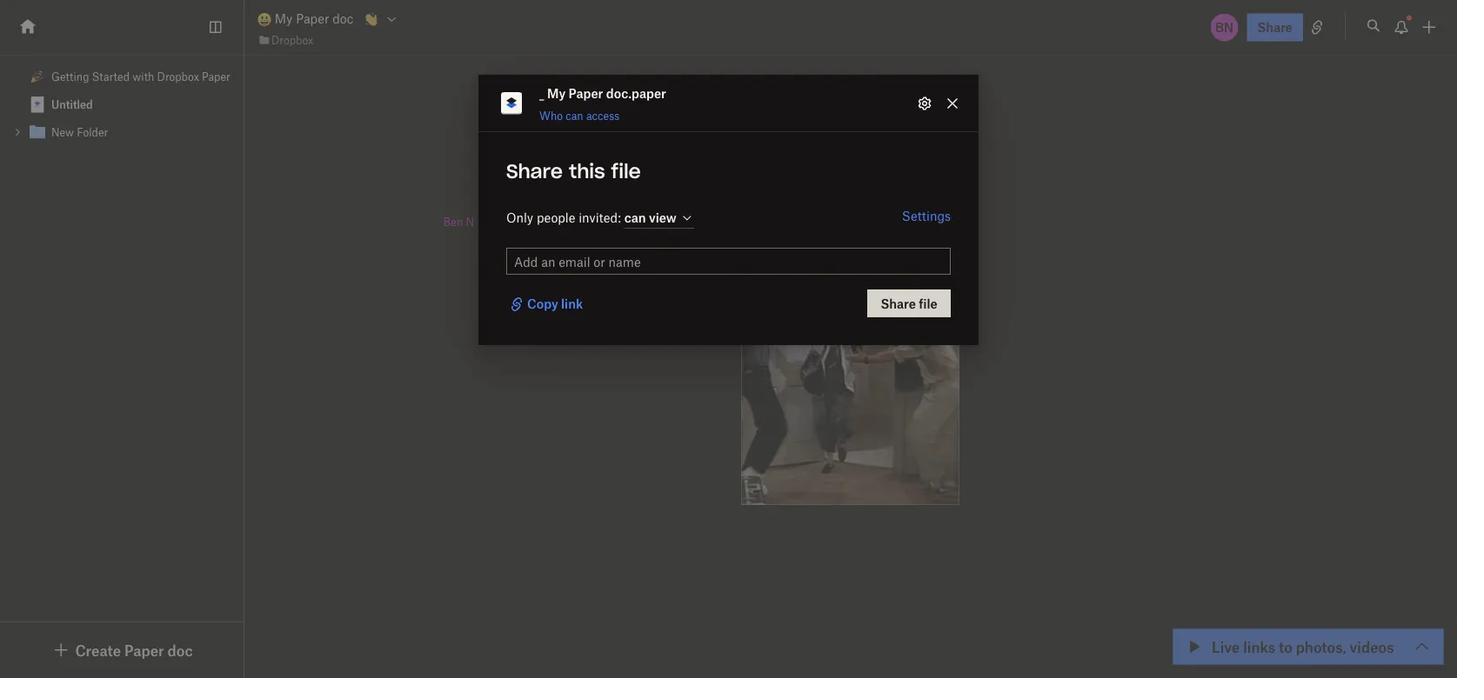 Task type: describe. For each thing, give the bounding box(es) containing it.
who can access link
[[540, 109, 620, 122]]

2 vertical spatial my
[[526, 138, 578, 182]]

updated
[[1227, 643, 1277, 658]]

:
[[618, 210, 621, 225]]

people
[[537, 210, 576, 225]]

invited
[[579, 210, 618, 225]]

started
[[92, 70, 130, 83]]

ago
[[1341, 643, 1362, 658]]

doc.paper
[[607, 86, 667, 101]]

0 vertical spatial my
[[275, 11, 293, 26]]

type
[[527, 212, 558, 229]]

can inside the _ my paper doc.paper who can access
[[566, 109, 584, 122]]

only
[[507, 210, 534, 225]]

share button
[[1248, 13, 1304, 41]]

to for something
[[636, 212, 649, 229]]

photos,
[[1297, 638, 1347, 656]]

untitled link
[[0, 91, 244, 118]]

file
[[611, 163, 641, 182]]

0 horizontal spatial my paper doc
[[272, 11, 354, 26]]

copy link
[[527, 296, 583, 311]]

who
[[540, 109, 563, 122]]

link
[[561, 296, 583, 311]]

1 horizontal spatial my paper doc
[[517, 138, 756, 182]]

live links to photos, videos button
[[1174, 630, 1444, 665]]

access
[[587, 109, 620, 122]]

party popper image
[[30, 70, 44, 84]]

template content image
[[27, 94, 48, 115]]

untitled
[[51, 98, 93, 111]]

copy link link
[[507, 294, 587, 315]]

😃
[[452, 141, 487, 185]]

share for share
[[1258, 20, 1293, 35]]

copy
[[527, 296, 558, 311]]

paper inside the _ my paper doc.paper who can access
[[569, 86, 604, 101]]

heading containing my paper doc
[[452, 138, 1175, 185]]

links
[[1244, 638, 1276, 656]]

settings
[[902, 208, 951, 224]]

1 horizontal spatial doc
[[333, 11, 354, 26]]

my inside the _ my paper doc.paper who can access
[[547, 86, 566, 101]]

0 vertical spatial dropbox
[[272, 33, 314, 46]]

bn
[[1216, 20, 1234, 35]]

my paper doc link
[[258, 9, 354, 28]]

share this file
[[507, 163, 641, 182]]

doc inside popup button
[[168, 642, 193, 660]]

paper down access
[[587, 138, 685, 182]]



Task type: vqa. For each thing, say whether or not it's contained in the screenshot.
Settings
yes



Task type: locate. For each thing, give the bounding box(es) containing it.
paper inside / contents list
[[202, 70, 230, 83]]

something
[[562, 212, 632, 229]]

1 vertical spatial my
[[547, 86, 566, 101]]

with
[[133, 70, 154, 83]]

/ contents list
[[0, 63, 244, 146]]

bn button
[[1209, 12, 1241, 43]]

0 vertical spatial doc
[[333, 11, 354, 26]]

dropbox link
[[258, 31, 314, 49]]

share for share this file
[[507, 163, 563, 182]]

settings link
[[902, 208, 951, 224]]

share
[[1258, 20, 1293, 35], [507, 163, 563, 182]]

grinning face with big eyes image
[[258, 13, 272, 27]]

paper up the who can access link at the top left of the page
[[569, 86, 604, 101]]

to left get
[[636, 212, 649, 229]]

1 vertical spatial share
[[507, 163, 563, 182]]

type something to get started
[[527, 212, 725, 229]]

1 horizontal spatial dropbox
[[272, 33, 314, 46]]

getting
[[51, 70, 89, 83]]

paper right create
[[125, 642, 164, 660]]

my down who
[[526, 138, 578, 182]]

can right ':'
[[625, 210, 646, 225]]

paper inside popup button
[[125, 642, 164, 660]]

0 horizontal spatial doc
[[168, 642, 193, 660]]

dropbox right with
[[157, 70, 199, 83]]

share right bn
[[1258, 20, 1293, 35]]

1 vertical spatial can
[[625, 210, 646, 225]]

to inside popup button
[[1279, 638, 1293, 656]]

_
[[540, 86, 544, 101]]

my right _
[[547, 86, 566, 101]]

create paper doc
[[75, 642, 193, 660]]

share inside "popup button"
[[1258, 20, 1293, 35]]

can
[[566, 109, 584, 122], [625, 210, 646, 225]]

to for links
[[1279, 638, 1293, 656]]

doc
[[333, 11, 354, 26], [694, 138, 756, 182], [168, 642, 193, 660]]

0 horizontal spatial dropbox
[[157, 70, 199, 83]]

dropbox inside / contents list
[[157, 70, 199, 83]]

getting started with dropbox paper
[[51, 70, 230, 83]]

getting started with dropbox paper link
[[0, 63, 244, 91]]

Add an email or name text field
[[507, 252, 950, 272]]

user-uploaded image: giphy.gif image
[[742, 242, 960, 505]]

live
[[1212, 638, 1241, 656]]

doc right create
[[168, 642, 193, 660]]

1 horizontal spatial can
[[625, 210, 646, 225]]

can view
[[625, 210, 677, 225]]

0 horizontal spatial can
[[566, 109, 584, 122]]

my
[[275, 11, 293, 26], [547, 86, 566, 101], [526, 138, 578, 182]]

can view button
[[625, 208, 694, 229]]

view
[[649, 210, 677, 225]]

my right grinning face with big eyes icon
[[275, 11, 293, 26]]

1 vertical spatial my paper doc
[[517, 138, 756, 182]]

1 horizontal spatial share
[[1258, 20, 1293, 35]]

1 vertical spatial dropbox
[[157, 70, 199, 83]]

only people invited :
[[507, 210, 625, 225]]

my paper doc up dropbox link
[[272, 11, 354, 26]]

doc up started
[[694, 138, 756, 182]]

live links to photos, videos
[[1212, 638, 1395, 656]]

minutes
[[1291, 643, 1338, 658]]

this
[[569, 163, 606, 182]]

my paper doc
[[272, 11, 354, 26], [517, 138, 756, 182]]

heading
[[452, 138, 1175, 185]]

0 vertical spatial my paper doc
[[272, 11, 354, 26]]

1 vertical spatial doc
[[694, 138, 756, 182]]

doc right grinning face with big eyes icon
[[333, 11, 354, 26]]

1 vertical spatial to
[[1279, 638, 1293, 656]]

to right links in the bottom of the page
[[1279, 638, 1293, 656]]

0 horizontal spatial share
[[507, 163, 563, 182]]

1 horizontal spatial to
[[1279, 638, 1293, 656]]

paper
[[296, 11, 329, 26], [202, 70, 230, 83], [569, 86, 604, 101], [587, 138, 685, 182], [125, 642, 164, 660]]

dig image
[[51, 641, 72, 662]]

create paper doc button
[[51, 641, 193, 662]]

2 horizontal spatial doc
[[694, 138, 756, 182]]

get
[[653, 212, 674, 229]]

can right who
[[566, 109, 584, 122]]

2 vertical spatial doc
[[168, 642, 193, 660]]

dropbox
[[272, 33, 314, 46], [157, 70, 199, 83]]

dropbox down 'my paper doc' link
[[272, 33, 314, 46]]

create
[[75, 642, 121, 660]]

can inside dropdown button
[[625, 210, 646, 225]]

2
[[1280, 643, 1287, 658]]

my paper doc down access
[[517, 138, 756, 182]]

_ my paper doc.paper who can access
[[540, 86, 667, 122]]

to
[[636, 212, 649, 229], [1279, 638, 1293, 656]]

videos
[[1351, 638, 1395, 656]]

list item
[[0, 118, 244, 146]]

paper up dropbox link
[[296, 11, 329, 26]]

started
[[678, 212, 725, 229]]

share up only
[[507, 163, 563, 182]]

0 vertical spatial can
[[566, 109, 584, 122]]

0 vertical spatial to
[[636, 212, 649, 229]]

paper right with
[[202, 70, 230, 83]]

updated 2 minutes ago
[[1227, 643, 1362, 658]]

0 vertical spatial share
[[1258, 20, 1293, 35]]

0 horizontal spatial to
[[636, 212, 649, 229]]



